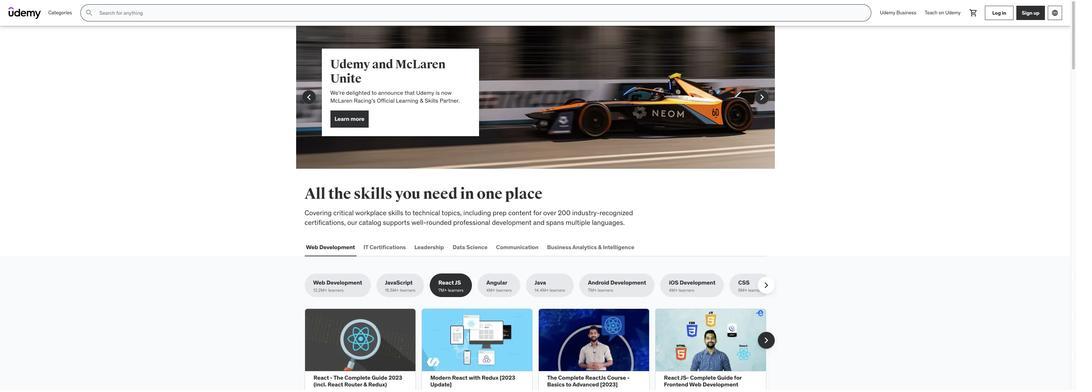 Task type: describe. For each thing, give the bounding box(es) containing it.
2023
[[389, 374, 402, 381]]

ios development 4m+ learners
[[669, 279, 716, 293]]

teach
[[925, 9, 938, 16]]

react - the complete guide 2023 (incl. react router & redux) link
[[314, 374, 402, 388]]

udemy image
[[9, 7, 41, 19]]

teach on udemy
[[925, 9, 961, 16]]

categories
[[48, 9, 72, 16]]

choose a language image
[[1052, 9, 1059, 16]]

supports
[[383, 218, 410, 226]]

complete inside the complete reactjs course - basics to advanced [2023]
[[559, 374, 584, 381]]

announce
[[378, 89, 403, 96]]

catalog
[[359, 218, 382, 226]]

guide inside react js- complete guide for frontend web development
[[718, 374, 733, 381]]

you
[[395, 185, 421, 203]]

business inside button
[[547, 243, 572, 250]]

java
[[535, 279, 546, 286]]

next image inside topic filters "element"
[[761, 280, 772, 291]]

react for react js- complete guide for frontend web development
[[664, 374, 680, 381]]

react js- complete guide for frontend web development link
[[664, 374, 742, 388]]

7m+ for react js
[[439, 288, 447, 293]]

well-
[[412, 218, 427, 226]]

covering critical workplace skills to technical topics, including prep content for over 200 industry-recognized certifications, our catalog supports well-rounded professional development and spans multiple languages.
[[305, 208, 633, 226]]

one
[[477, 185, 503, 203]]

all
[[305, 185, 326, 203]]

to for udemy
[[372, 89, 377, 96]]

4m+ inside ios development 4m+ learners
[[669, 288, 678, 293]]

partner.
[[440, 97, 460, 104]]

including
[[464, 208, 491, 217]]

9m+
[[739, 288, 748, 293]]

carousel element containing react - the complete guide 2023 (incl. react router & redux)
[[305, 309, 775, 390]]

sign
[[1022, 10, 1033, 16]]

angular 4m+ learners
[[487, 279, 512, 293]]

categories button
[[44, 4, 76, 21]]

learners inside web development 12.2m+ learners
[[328, 288, 344, 293]]

data
[[453, 243, 465, 250]]

content
[[509, 208, 532, 217]]

recognized
[[600, 208, 633, 217]]

14.4m+
[[535, 288, 549, 293]]

1 horizontal spatial mclaren
[[396, 57, 446, 72]]

the inside the complete reactjs course - basics to advanced [2023]
[[547, 374, 557, 381]]

learning
[[396, 97, 419, 104]]

0 vertical spatial in
[[1003, 10, 1007, 16]]

web development
[[306, 243, 355, 250]]

development for web development
[[320, 243, 355, 250]]

development
[[492, 218, 532, 226]]

react for react - the complete guide 2023 (incl. react router & redux)
[[314, 374, 329, 381]]

and inside "udemy and mclaren unite we're delighted to announce that udemy is now mclaren racing's official learning & skills partner."
[[372, 57, 393, 72]]

log in link
[[986, 6, 1014, 20]]

now
[[441, 89, 452, 96]]

react for react js 7m+ learners
[[439, 279, 454, 286]]

multiple
[[566, 218, 591, 226]]

- inside react - the complete guide 2023 (incl. react router & redux)
[[330, 374, 333, 381]]

15.5m+
[[385, 288, 399, 293]]

web for web development 12.2m+ learners
[[313, 279, 325, 286]]

1 horizontal spatial business
[[897, 9, 917, 16]]

react inside 'modern react with redux [2023 update]'
[[452, 374, 468, 381]]

rounded
[[427, 218, 452, 226]]

data science button
[[451, 239, 489, 256]]

guide inside react - the complete guide 2023 (incl. react router & redux)
[[372, 374, 388, 381]]

the complete reactjs course - basics to advanced [2023]
[[547, 374, 630, 388]]

racing's
[[354, 97, 376, 104]]

log
[[993, 10, 1002, 16]]

carousel element containing udemy and mclaren unite
[[296, 26, 775, 186]]

development inside react js- complete guide for frontend web development
[[703, 381, 739, 388]]

development for android development 7m+ learners
[[611, 279, 646, 286]]

react right (incl.
[[328, 381, 343, 388]]

spans
[[546, 218, 564, 226]]

0 horizontal spatial mclaren
[[330, 97, 353, 104]]

js-
[[681, 374, 689, 381]]

7m+ for android development
[[588, 288, 597, 293]]

prep
[[493, 208, 507, 217]]

ios
[[669, 279, 679, 286]]

javascript
[[385, 279, 413, 286]]

up
[[1034, 10, 1040, 16]]

next image
[[757, 92, 768, 103]]

udemy business
[[881, 9, 917, 16]]

(incl.
[[314, 381, 327, 388]]

js
[[455, 279, 461, 286]]

200
[[558, 208, 571, 217]]

- inside the complete reactjs course - basics to advanced [2023]
[[628, 374, 630, 381]]

is
[[436, 89, 440, 96]]

0 vertical spatial skills
[[354, 185, 392, 203]]

web development button
[[305, 239, 357, 256]]

frontend
[[664, 381, 689, 388]]

basics
[[547, 381, 565, 388]]

with
[[469, 374, 481, 381]]

java 14.4m+ learners
[[535, 279, 565, 293]]

complete inside react js- complete guide for frontend web development
[[690, 374, 716, 381]]

learners inside 'angular 4m+ learners'
[[496, 288, 512, 293]]

unite
[[330, 71, 362, 86]]

modern react with redux [2023 update] link
[[431, 374, 516, 388]]

react js- complete guide for frontend web development
[[664, 374, 742, 388]]

sign up link
[[1017, 6, 1046, 20]]

learners inside react js 7m+ learners
[[448, 288, 464, 293]]

android
[[588, 279, 610, 286]]

professional
[[454, 218, 491, 226]]

that
[[405, 89, 415, 96]]

reactjs
[[586, 374, 606, 381]]

for inside react js- complete guide for frontend web development
[[735, 374, 742, 381]]

modern react with redux [2023 update]
[[431, 374, 516, 388]]

log in
[[993, 10, 1007, 16]]

place
[[505, 185, 543, 203]]

javascript 15.5m+ learners
[[385, 279, 416, 293]]

business analytics & intelligence button
[[546, 239, 636, 256]]

learners inside android development 7m+ learners
[[598, 288, 614, 293]]



Task type: vqa. For each thing, say whether or not it's contained in the screenshot.


Task type: locate. For each thing, give the bounding box(es) containing it.
topic filters element
[[305, 274, 775, 297]]

the
[[328, 185, 351, 203]]

1 - from the left
[[330, 374, 333, 381]]

angular
[[487, 279, 508, 286]]

4m+ down "angular"
[[487, 288, 495, 293]]

0 horizontal spatial for
[[534, 208, 542, 217]]

4m+
[[487, 288, 495, 293], [669, 288, 678, 293]]

all the skills you need in one place
[[305, 185, 543, 203]]

advanced
[[573, 381, 599, 388]]

1 horizontal spatial 4m+
[[669, 288, 678, 293]]

1 vertical spatial in
[[460, 185, 474, 203]]

1 horizontal spatial 7m+
[[588, 288, 597, 293]]

learners inside java 14.4m+ learners
[[550, 288, 565, 293]]

1 learners from the left
[[328, 288, 344, 293]]

modern
[[431, 374, 451, 381]]

the inside react - the complete guide 2023 (incl. react router & redux)
[[334, 374, 343, 381]]

1 horizontal spatial complete
[[559, 374, 584, 381]]

delighted
[[346, 89, 371, 96]]

it
[[364, 243, 369, 250]]

skills
[[425, 97, 439, 104]]

technical
[[413, 208, 440, 217]]

redux
[[482, 374, 499, 381]]

languages.
[[592, 218, 625, 226]]

in right "log"
[[1003, 10, 1007, 16]]

1 horizontal spatial &
[[420, 97, 424, 104]]

0 vertical spatial and
[[372, 57, 393, 72]]

-
[[330, 374, 333, 381], [628, 374, 630, 381]]

0 horizontal spatial -
[[330, 374, 333, 381]]

business down the spans
[[547, 243, 572, 250]]

2 4m+ from the left
[[669, 288, 678, 293]]

0 vertical spatial next image
[[761, 280, 772, 291]]

0 horizontal spatial guide
[[372, 374, 388, 381]]

1 vertical spatial for
[[735, 374, 742, 381]]

over
[[544, 208, 557, 217]]

web inside react js- complete guide for frontend web development
[[690, 381, 702, 388]]

1 horizontal spatial for
[[735, 374, 742, 381]]

[2023]
[[600, 381, 618, 388]]

react inside react js 7m+ learners
[[439, 279, 454, 286]]

Search for anything text field
[[98, 7, 863, 19]]

and inside "covering critical workplace skills to technical topics, including prep content for over 200 industry-recognized certifications, our catalog supports well-rounded professional development and spans multiple languages."
[[534, 218, 545, 226]]

development for web development 12.2m+ learners
[[327, 279, 362, 286]]

learn more
[[335, 115, 365, 122]]

- right the course
[[628, 374, 630, 381]]

more
[[351, 115, 365, 122]]

1 the from the left
[[334, 374, 343, 381]]

0 horizontal spatial business
[[547, 243, 572, 250]]

development inside web development 12.2m+ learners
[[327, 279, 362, 286]]

communication
[[496, 243, 539, 250]]

4 learners from the left
[[496, 288, 512, 293]]

1 horizontal spatial and
[[534, 218, 545, 226]]

1 vertical spatial carousel element
[[305, 309, 775, 390]]

0 horizontal spatial the
[[334, 374, 343, 381]]

2 next image from the top
[[761, 334, 772, 346]]

1 vertical spatial skills
[[388, 208, 404, 217]]

2 vertical spatial &
[[364, 381, 367, 388]]

development
[[320, 243, 355, 250], [327, 279, 362, 286], [611, 279, 646, 286], [680, 279, 716, 286], [703, 381, 739, 388]]

and up announce
[[372, 57, 393, 72]]

for inside "covering critical workplace skills to technical topics, including prep content for over 200 industry-recognized certifications, our catalog supports well-rounded professional development and spans multiple languages."
[[534, 208, 542, 217]]

critical
[[334, 208, 354, 217]]

web for web development
[[306, 243, 318, 250]]

the
[[334, 374, 343, 381], [547, 374, 557, 381]]

react left js-
[[664, 374, 680, 381]]

& right router
[[364, 381, 367, 388]]

certifications
[[370, 243, 406, 250]]

science
[[467, 243, 488, 250]]

web inside button
[[306, 243, 318, 250]]

sign up
[[1022, 10, 1040, 16]]

learners inside ios development 4m+ learners
[[679, 288, 695, 293]]

0 vertical spatial business
[[897, 9, 917, 16]]

1 horizontal spatial in
[[1003, 10, 1007, 16]]

2 the from the left
[[547, 374, 557, 381]]

the complete reactjs course - basics to advanced [2023] link
[[547, 374, 630, 388]]

and down over
[[534, 218, 545, 226]]

leadership
[[415, 243, 444, 250]]

and
[[372, 57, 393, 72], [534, 218, 545, 226]]

1 vertical spatial to
[[405, 208, 411, 217]]

5 learners from the left
[[550, 288, 565, 293]]

intelligence
[[603, 243, 635, 250]]

the left advanced
[[547, 374, 557, 381]]

0 horizontal spatial 4m+
[[487, 288, 495, 293]]

development inside ios development 4m+ learners
[[680, 279, 716, 286]]

react left "js" at the bottom
[[439, 279, 454, 286]]

4m+ down ios
[[669, 288, 678, 293]]

2 vertical spatial to
[[566, 381, 572, 388]]

course
[[608, 374, 626, 381]]

topics,
[[442, 208, 462, 217]]

business analytics & intelligence
[[547, 243, 635, 250]]

udemy
[[881, 9, 896, 16], [946, 9, 961, 16], [330, 57, 370, 72], [416, 89, 434, 96]]

router
[[344, 381, 362, 388]]

2 horizontal spatial &
[[598, 243, 602, 250]]

1 vertical spatial next image
[[761, 334, 772, 346]]

- right (incl.
[[330, 374, 333, 381]]

udemy business link
[[876, 4, 921, 21]]

to for the
[[566, 381, 572, 388]]

to inside "udemy and mclaren unite we're delighted to announce that udemy is now mclaren racing's official learning & skills partner."
[[372, 89, 377, 96]]

submit search image
[[85, 9, 94, 17]]

0 vertical spatial carousel element
[[296, 26, 775, 186]]

redux)
[[368, 381, 387, 388]]

official
[[377, 97, 395, 104]]

& inside react - the complete guide 2023 (incl. react router & redux)
[[364, 381, 367, 388]]

react - the complete guide 2023 (incl. react router & redux)
[[314, 374, 402, 388]]

skills inside "covering critical workplace skills to technical topics, including prep content for over 200 industry-recognized certifications, our catalog supports well-rounded professional development and spans multiple languages."
[[388, 208, 404, 217]]

in up including
[[460, 185, 474, 203]]

1 next image from the top
[[761, 280, 772, 291]]

1 vertical spatial web
[[313, 279, 325, 286]]

certifications,
[[305, 218, 346, 226]]

4m+ inside 'angular 4m+ learners'
[[487, 288, 495, 293]]

shopping cart with 0 items image
[[970, 9, 978, 17]]

learners inside "javascript 15.5m+ learners"
[[400, 288, 416, 293]]

& right analytics
[[598, 243, 602, 250]]

0 horizontal spatial &
[[364, 381, 367, 388]]

2 7m+ from the left
[[588, 288, 597, 293]]

7 learners from the left
[[679, 288, 695, 293]]

learners inside css 9m+ learners
[[749, 288, 764, 293]]

to up racing's
[[372, 89, 377, 96]]

skills
[[354, 185, 392, 203], [388, 208, 404, 217]]

1 horizontal spatial to
[[405, 208, 411, 217]]

2 complete from the left
[[559, 374, 584, 381]]

1 vertical spatial business
[[547, 243, 572, 250]]

3 complete from the left
[[690, 374, 716, 381]]

mclaren down we're
[[330, 97, 353, 104]]

to inside the complete reactjs course - basics to advanced [2023]
[[566, 381, 572, 388]]

2 horizontal spatial complete
[[690, 374, 716, 381]]

carousel element
[[296, 26, 775, 186], [305, 309, 775, 390]]

business left "teach"
[[897, 9, 917, 16]]

learn more link
[[330, 110, 369, 128]]

1 horizontal spatial the
[[547, 374, 557, 381]]

0 horizontal spatial complete
[[345, 374, 371, 381]]

it certifications
[[364, 243, 406, 250]]

data science
[[453, 243, 488, 250]]

covering
[[305, 208, 332, 217]]

web up 12.2m+
[[313, 279, 325, 286]]

0 vertical spatial to
[[372, 89, 377, 96]]

it certifications button
[[362, 239, 408, 256]]

1 complete from the left
[[345, 374, 371, 381]]

complete inside react - the complete guide 2023 (incl. react router & redux)
[[345, 374, 371, 381]]

the left router
[[334, 374, 343, 381]]

& inside "udemy and mclaren unite we're delighted to announce that udemy is now mclaren racing's official learning & skills partner."
[[420, 97, 424, 104]]

0 horizontal spatial to
[[372, 89, 377, 96]]

mclaren up the that on the top left of page
[[396, 57, 446, 72]]

web development 12.2m+ learners
[[313, 279, 362, 293]]

[2023
[[500, 374, 516, 381]]

to up supports
[[405, 208, 411, 217]]

development inside button
[[320, 243, 355, 250]]

skills up supports
[[388, 208, 404, 217]]

to
[[372, 89, 377, 96], [405, 208, 411, 217], [566, 381, 572, 388]]

react left router
[[314, 374, 329, 381]]

next image
[[761, 280, 772, 291], [761, 334, 772, 346]]

to inside "covering critical workplace skills to technical topics, including prep content for over 200 industry-recognized certifications, our catalog supports well-rounded professional development and spans multiple languages."
[[405, 208, 411, 217]]

0 horizontal spatial 7m+
[[439, 288, 447, 293]]

0 horizontal spatial and
[[372, 57, 393, 72]]

0 vertical spatial for
[[534, 208, 542, 217]]

6 learners from the left
[[598, 288, 614, 293]]

2 horizontal spatial to
[[566, 381, 572, 388]]

1 horizontal spatial -
[[628, 374, 630, 381]]

learners
[[328, 288, 344, 293], [400, 288, 416, 293], [448, 288, 464, 293], [496, 288, 512, 293], [550, 288, 565, 293], [598, 288, 614, 293], [679, 288, 695, 293], [749, 288, 764, 293]]

7m+ inside react js 7m+ learners
[[439, 288, 447, 293]]

2 - from the left
[[628, 374, 630, 381]]

0 vertical spatial web
[[306, 243, 318, 250]]

7m+ inside android development 7m+ learners
[[588, 288, 597, 293]]

& left skills
[[420, 97, 424, 104]]

react left with
[[452, 374, 468, 381]]

on
[[939, 9, 945, 16]]

need
[[423, 185, 458, 203]]

react
[[439, 279, 454, 286], [314, 374, 329, 381], [452, 374, 468, 381], [664, 374, 680, 381], [328, 381, 343, 388]]

react inside react js- complete guide for frontend web development
[[664, 374, 680, 381]]

1 4m+ from the left
[[487, 288, 495, 293]]

1 vertical spatial and
[[534, 218, 545, 226]]

0 vertical spatial mclaren
[[396, 57, 446, 72]]

web inside web development 12.2m+ learners
[[313, 279, 325, 286]]

& inside button
[[598, 243, 602, 250]]

udemy and mclaren unite we're delighted to announce that udemy is now mclaren racing's official learning & skills partner.
[[330, 57, 460, 104]]

1 vertical spatial &
[[598, 243, 602, 250]]

development for ios development 4m+ learners
[[680, 279, 716, 286]]

analytics
[[573, 243, 597, 250]]

communication button
[[495, 239, 540, 256]]

development inside android development 7m+ learners
[[611, 279, 646, 286]]

3 learners from the left
[[448, 288, 464, 293]]

7m+
[[439, 288, 447, 293], [588, 288, 597, 293]]

business
[[897, 9, 917, 16], [547, 243, 572, 250]]

0 vertical spatial &
[[420, 97, 424, 104]]

leadership button
[[413, 239, 446, 256]]

8 learners from the left
[[749, 288, 764, 293]]

1 horizontal spatial guide
[[718, 374, 733, 381]]

1 guide from the left
[[372, 374, 388, 381]]

skills up workplace
[[354, 185, 392, 203]]

1 vertical spatial mclaren
[[330, 97, 353, 104]]

update]
[[431, 381, 452, 388]]

web down certifications,
[[306, 243, 318, 250]]

android development 7m+ learners
[[588, 279, 646, 293]]

2 learners from the left
[[400, 288, 416, 293]]

1 7m+ from the left
[[439, 288, 447, 293]]

0 horizontal spatial in
[[460, 185, 474, 203]]

css
[[739, 279, 750, 286]]

web right js-
[[690, 381, 702, 388]]

2 guide from the left
[[718, 374, 733, 381]]

learn
[[335, 115, 350, 122]]

2 vertical spatial web
[[690, 381, 702, 388]]

workplace
[[356, 208, 387, 217]]

previous image
[[303, 92, 315, 103]]

to right basics
[[566, 381, 572, 388]]

guide
[[372, 374, 388, 381], [718, 374, 733, 381]]



